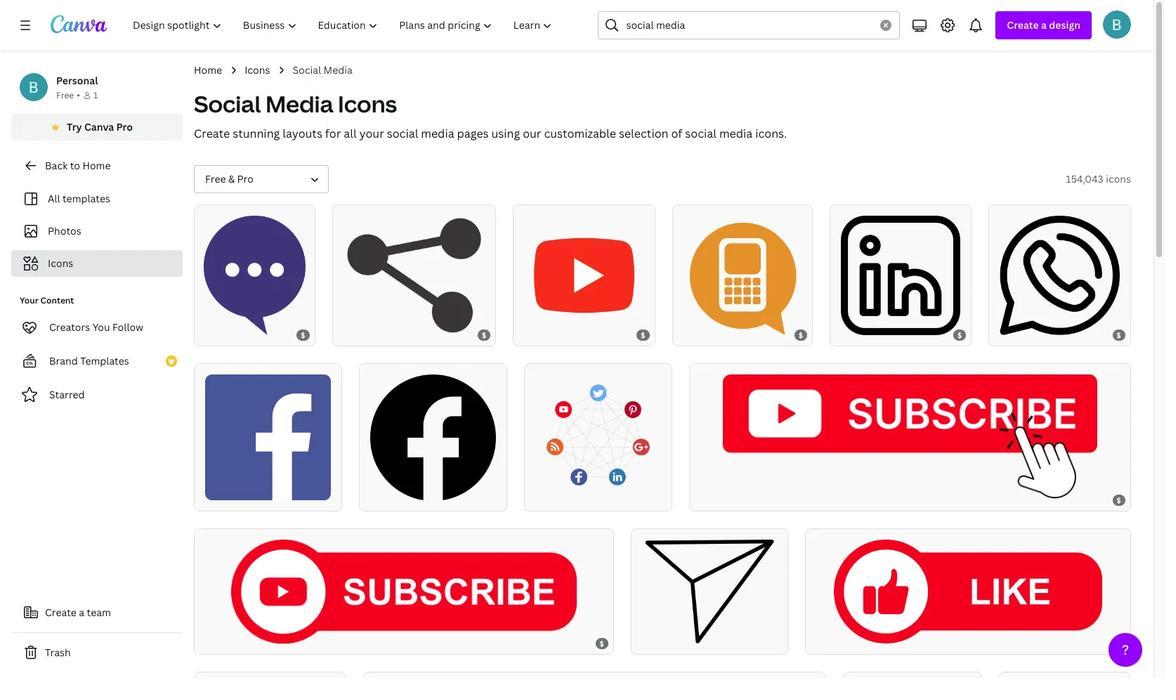 Task type: describe. For each thing, give the bounding box(es) containing it.
1 vertical spatial home
[[82, 159, 111, 172]]

for
[[325, 126, 341, 141]]

icons.
[[755, 126, 787, 141]]

templates
[[62, 192, 110, 205]]

photos
[[48, 224, 81, 237]]

social media
[[293, 63, 353, 77]]

our
[[523, 126, 541, 141]]

$ for speech bubble social media isolated icon
[[799, 330, 803, 340]]

starred
[[49, 388, 85, 401]]

1 social from the left
[[387, 126, 418, 141]]

create a design
[[1007, 18, 1081, 32]]

1 media from the left
[[421, 126, 454, 141]]

back to home
[[45, 159, 111, 172]]

media for social media icons create stunning layouts for all your social media pages using our customizable selection of social media icons.
[[266, 89, 333, 119]]

$ for "speech bubble chat icon"
[[301, 330, 306, 340]]

$ for linkedin, social network, logo, brands, social badge, networks icon
[[958, 330, 962, 340]]

design
[[1049, 18, 1081, 32]]

154,043 icons
[[1066, 172, 1131, 185]]

customizable
[[544, 126, 616, 141]]

your content
[[20, 294, 74, 306]]

$ for the whatsapp, social network, brand, social media, network, social badge icon
[[1117, 330, 1122, 340]]

all
[[48, 192, 60, 205]]

whatsapp, social network, brand, social media, network, social badge icon image
[[1000, 216, 1120, 335]]

•
[[77, 89, 80, 101]]

1 horizontal spatial home
[[194, 63, 222, 77]]

home link
[[194, 63, 222, 78]]

to
[[70, 159, 80, 172]]

social for social media icons create stunning layouts for all your social media pages using our customizable selection of social media icons.
[[194, 89, 261, 119]]

your
[[359, 126, 384, 141]]

layouts
[[283, 126, 322, 141]]

free for free •
[[56, 89, 74, 101]]

linkedin, social network, logo, brands, social badge, networks icon image
[[841, 216, 961, 335]]

starred link
[[11, 381, 183, 409]]

a for design
[[1041, 18, 1047, 32]]

2 media from the left
[[719, 126, 753, 141]]

team
[[87, 606, 111, 619]]

trash
[[45, 646, 71, 659]]

brand
[[49, 354, 78, 367]]

brand templates
[[49, 354, 129, 367]]

create a team button
[[11, 599, 183, 627]]

icons inside social media icons create stunning layouts for all your social media pages using our customizable selection of social media icons.
[[338, 89, 397, 119]]

$ for "youtube play icon"
[[641, 330, 646, 340]]

templates
[[80, 354, 129, 367]]

vector image image
[[536, 375, 661, 500]]

a for team
[[79, 606, 84, 619]]

0 vertical spatial icons
[[245, 63, 270, 77]]

2 vertical spatial icons
[[48, 256, 73, 270]]

pages
[[457, 126, 489, 141]]

your
[[20, 294, 38, 306]]

icons
[[1106, 172, 1131, 185]]

all templates
[[48, 192, 110, 205]]

icons link
[[245, 63, 270, 78]]



Task type: vqa. For each thing, say whether or not it's contained in the screenshot.
bottom 'Pro'
yes



Task type: locate. For each thing, give the bounding box(es) containing it.
create inside social media icons create stunning layouts for all your social media pages using our customizable selection of social media icons.
[[194, 126, 230, 141]]

&
[[228, 172, 235, 185]]

facebook icon vector image
[[370, 375, 496, 500]]

home left icons link
[[194, 63, 222, 77]]

selection
[[619, 126, 668, 141]]

154,043
[[1066, 172, 1104, 185]]

trash link
[[11, 639, 183, 667]]

all templates link
[[20, 185, 174, 212]]

social media icons create stunning layouts for all your social media pages using our customizable selection of social media icons.
[[194, 89, 787, 141]]

creators you follow link
[[11, 313, 183, 341]]

icons right the home link
[[245, 63, 270, 77]]

try canva pro button
[[11, 114, 183, 141]]

create left team
[[45, 606, 76, 619]]

pro for free & pro
[[237, 172, 253, 185]]

social media icon image
[[645, 539, 774, 644]]

blue facebook social media icon image
[[205, 375, 331, 500]]

creators you follow
[[49, 320, 143, 334]]

2 horizontal spatial create
[[1007, 18, 1039, 32]]

follow
[[112, 320, 143, 334]]

0 horizontal spatial create
[[45, 606, 76, 619]]

1 horizontal spatial social
[[685, 126, 717, 141]]

1 horizontal spatial create
[[194, 126, 230, 141]]

share symbol social media icon image
[[345, 216, 483, 335]]

create for create a team
[[45, 606, 76, 619]]

1
[[93, 89, 98, 101]]

1 vertical spatial pro
[[237, 172, 253, 185]]

1 vertical spatial a
[[79, 606, 84, 619]]

brad klo image
[[1103, 11, 1131, 39]]

free & pro
[[205, 172, 253, 185]]

0 horizontal spatial home
[[82, 159, 111, 172]]

Search search field
[[626, 12, 872, 39]]

media for social media
[[324, 63, 353, 77]]

pro inside dropdown button
[[237, 172, 253, 185]]

0 vertical spatial social
[[293, 63, 321, 77]]

free & pro button
[[194, 165, 329, 193]]

create left the stunning
[[194, 126, 230, 141]]

speech bubble social media isolated icon image
[[683, 216, 802, 335]]

social
[[293, 63, 321, 77], [194, 89, 261, 119]]

0 horizontal spatial social
[[387, 126, 418, 141]]

social right your
[[387, 126, 418, 141]]

creators
[[49, 320, 90, 334]]

1 vertical spatial media
[[266, 89, 333, 119]]

1 horizontal spatial pro
[[237, 172, 253, 185]]

0 vertical spatial create
[[1007, 18, 1039, 32]]

create a team
[[45, 606, 111, 619]]

create left the design
[[1007, 18, 1039, 32]]

brand templates link
[[11, 347, 183, 375]]

create
[[1007, 18, 1039, 32], [194, 126, 230, 141], [45, 606, 76, 619]]

stunning
[[233, 126, 280, 141]]

2 vertical spatial create
[[45, 606, 76, 619]]

$
[[301, 330, 306, 340], [482, 330, 487, 340], [641, 330, 646, 340], [799, 330, 803, 340], [958, 330, 962, 340], [1117, 330, 1122, 340], [1117, 495, 1122, 505], [600, 639, 604, 649], [1117, 639, 1122, 649]]

back to home link
[[11, 152, 183, 180]]

0 vertical spatial free
[[56, 89, 74, 101]]

back
[[45, 159, 68, 172]]

speech bubble chat icon image
[[204, 216, 306, 335]]

free for free & pro
[[205, 172, 226, 185]]

social right icons link
[[293, 63, 321, 77]]

create inside dropdown button
[[1007, 18, 1039, 32]]

home
[[194, 63, 222, 77], [82, 159, 111, 172]]

0 vertical spatial media
[[324, 63, 353, 77]]

media inside social media icons create stunning layouts for all your social media pages using our customizable selection of social media icons.
[[266, 89, 333, 119]]

1 vertical spatial social
[[194, 89, 261, 119]]

media left icons. at right top
[[719, 126, 753, 141]]

1 horizontal spatial social
[[293, 63, 321, 77]]

canva
[[84, 120, 114, 133]]

2 social from the left
[[685, 126, 717, 141]]

pro inside button
[[116, 120, 133, 133]]

media left pages
[[421, 126, 454, 141]]

2 horizontal spatial icons
[[338, 89, 397, 119]]

icons up your
[[338, 89, 397, 119]]

0 horizontal spatial pro
[[116, 120, 133, 133]]

pro right &
[[237, 172, 253, 185]]

social for social media
[[293, 63, 321, 77]]

free left &
[[205, 172, 226, 185]]

home right to
[[82, 159, 111, 172]]

create for create a design
[[1007, 18, 1039, 32]]

you
[[93, 320, 110, 334]]

0 vertical spatial home
[[194, 63, 222, 77]]

youtube play icon image
[[524, 216, 644, 335]]

1 horizontal spatial media
[[719, 126, 753, 141]]

a left team
[[79, 606, 84, 619]]

pro
[[116, 120, 133, 133], [237, 172, 253, 185]]

icons down the photos
[[48, 256, 73, 270]]

0 horizontal spatial social
[[194, 89, 261, 119]]

of
[[671, 126, 683, 141]]

a inside button
[[79, 606, 84, 619]]

try canva pro
[[67, 120, 133, 133]]

create inside button
[[45, 606, 76, 619]]

free inside dropdown button
[[205, 172, 226, 185]]

top level navigation element
[[124, 11, 565, 39]]

1 vertical spatial free
[[205, 172, 226, 185]]

a
[[1041, 18, 1047, 32], [79, 606, 84, 619]]

icons
[[245, 63, 270, 77], [338, 89, 397, 119], [48, 256, 73, 270]]

media up the "layouts"
[[266, 89, 333, 119]]

0 vertical spatial a
[[1041, 18, 1047, 32]]

photos link
[[20, 218, 174, 245]]

1 vertical spatial icons
[[338, 89, 397, 119]]

$ for share symbol social media icon
[[482, 330, 487, 340]]

personal
[[56, 74, 98, 87]]

0 horizontal spatial icons
[[48, 256, 73, 270]]

a inside dropdown button
[[1041, 18, 1047, 32]]

0 horizontal spatial media
[[421, 126, 454, 141]]

1 horizontal spatial a
[[1041, 18, 1047, 32]]

create a design button
[[996, 11, 1092, 39]]

0 horizontal spatial a
[[79, 606, 84, 619]]

flat youtube icon image
[[723, 375, 1098, 500], [231, 539, 577, 644], [834, 539, 1102, 644]]

a left the design
[[1041, 18, 1047, 32]]

1 horizontal spatial icons
[[245, 63, 270, 77]]

social down the home link
[[194, 89, 261, 119]]

all
[[344, 126, 357, 141]]

content
[[40, 294, 74, 306]]

None search field
[[598, 11, 900, 39]]

free •
[[56, 89, 80, 101]]

media down the top level navigation element
[[324, 63, 353, 77]]

pro right canva
[[116, 120, 133, 133]]

0 vertical spatial pro
[[116, 120, 133, 133]]

1 vertical spatial create
[[194, 126, 230, 141]]

social inside social media icons create stunning layouts for all your social media pages using our customizable selection of social media icons.
[[194, 89, 261, 119]]

media
[[324, 63, 353, 77], [266, 89, 333, 119]]

try
[[67, 120, 82, 133]]

social right of
[[685, 126, 717, 141]]

social
[[387, 126, 418, 141], [685, 126, 717, 141]]

free
[[56, 89, 74, 101], [205, 172, 226, 185]]

pro for try canva pro
[[116, 120, 133, 133]]

1 horizontal spatial free
[[205, 172, 226, 185]]

media
[[421, 126, 454, 141], [719, 126, 753, 141]]

using
[[491, 126, 520, 141]]

free left •
[[56, 89, 74, 101]]

0 horizontal spatial free
[[56, 89, 74, 101]]



